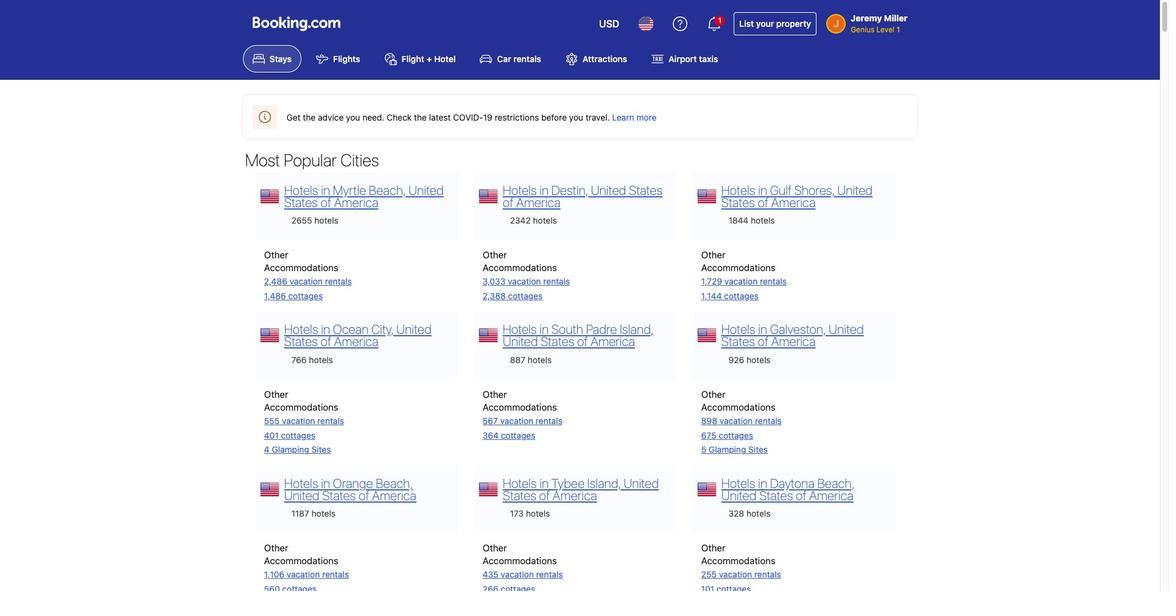 Task type: vqa. For each thing, say whether or not it's contained in the screenshot.
the left Other Accommodations
yes



Task type: describe. For each thing, give the bounding box(es) containing it.
flights link
[[307, 45, 370, 73]]

ocean
[[333, 322, 369, 337]]

other accommodations for hotels in daytona beach, united states of america
[[702, 542, 776, 566]]

states for hotels in ocean city, united states of america
[[284, 334, 318, 349]]

rentals inside car rentals link
[[514, 54, 542, 64]]

accommodations up 1,106 vacation rentals link
[[264, 555, 339, 566]]

3,033 vacation rentals link
[[483, 276, 570, 287]]

in for tybee
[[540, 476, 549, 490]]

america inside hotels in destin, united states of america 2342 hotels
[[517, 195, 561, 209]]

rentals inside other accommodations 898 vacation rentals 675 cottages 5 glamping sites
[[756, 416, 782, 426]]

hotels for hotels in myrtle beach, united states of america
[[315, 215, 339, 226]]

america inside hotels in south padre island, united states of america 887 hotels
[[591, 334, 635, 349]]

states inside hotels in south padre island, united states of america 887 hotels
[[541, 334, 575, 349]]

2655
[[292, 215, 312, 226]]

other for hotels in gulf shores, united states of america
[[702, 249, 726, 260]]

island, inside hotels in tybee island, united states of america 173 hotels
[[588, 476, 621, 490]]

cottages for hotels in south padre island, united states of america
[[501, 430, 536, 440]]

555 vacation rentals link
[[264, 416, 344, 426]]

usd
[[600, 18, 620, 29]]

daytona
[[771, 476, 815, 490]]

united for hotels in ocean city, united states of america
[[397, 322, 432, 337]]

rentals inside other accommodations 1,729 vacation rentals 1,144 cottages
[[760, 276, 787, 287]]

2342
[[510, 215, 531, 226]]

2,486 vacation rentals link
[[264, 276, 352, 287]]

of inside hotels in galveston, united states of america 926 hotels
[[758, 334, 769, 349]]

hotels in tybee island, united states of america link
[[503, 476, 659, 503]]

states inside hotels in destin, united states of america 2342 hotels
[[629, 183, 663, 197]]

rentals inside other accommodations 555 vacation rentals 401 cottages 4 glamping sites
[[318, 416, 344, 426]]

learn
[[613, 112, 635, 123]]

flight + hotel
[[402, 54, 456, 64]]

hotels for hotels in tybee island, united states of america
[[526, 508, 550, 519]]

other for hotels in galveston, united states of america
[[702, 389, 726, 400]]

hotels for hotels in orange beach, united states of america
[[312, 508, 336, 519]]

1,486 cottages link
[[264, 291, 323, 301]]

hotels in ocean city, united states of america 766 hotels
[[284, 322, 432, 365]]

hotels for hotels in daytona beach, united states of america
[[722, 476, 756, 490]]

states for hotels in gulf shores, united states of america
[[722, 195, 756, 209]]

other accommodations 555 vacation rentals 401 cottages 4 glamping sites
[[264, 389, 344, 455]]

miller
[[885, 13, 908, 23]]

vacation right 1,106
[[287, 569, 320, 580]]

sites for america
[[312, 445, 331, 455]]

other accommodations for hotels in tybee island, united states of america
[[483, 542, 557, 566]]

states for hotels in orange beach, united states of america
[[322, 488, 356, 503]]

america for hotels in gulf shores, united states of america
[[772, 195, 816, 209]]

states for hotels in daytona beach, united states of america
[[760, 488, 794, 503]]

other for hotels in south padre island, united states of america
[[483, 389, 507, 400]]

attractions link
[[556, 45, 637, 73]]

of for hotels in myrtle beach, united states of america
[[321, 195, 331, 209]]

3,033
[[483, 276, 506, 287]]

united for hotels in daytona beach, united states of america
[[722, 488, 757, 503]]

need.
[[363, 112, 385, 123]]

hotels for hotels in myrtle beach, united states of america
[[284, 183, 318, 197]]

hotels in tybee island, united states of america 173 hotels
[[503, 476, 659, 519]]

hotels in destin, united states of america link
[[503, 183, 663, 209]]

united for hotels in orange beach, united states of america
[[284, 488, 320, 503]]

255 vacation rentals link
[[702, 569, 782, 580]]

hotels for hotels in south padre island, united states of america
[[503, 322, 537, 337]]

1,106 vacation rentals link
[[264, 569, 349, 580]]

your
[[757, 18, 775, 29]]

1,106 vacation rentals
[[264, 569, 349, 580]]

most popular cities
[[245, 150, 379, 170]]

cottages for hotels in destin, united states of america
[[508, 291, 543, 301]]

jeremy
[[851, 13, 883, 23]]

glamping for 926
[[709, 445, 747, 455]]

766
[[292, 355, 307, 365]]

other for hotels in destin, united states of america
[[483, 249, 507, 260]]

get the advice you need. check the latest covid-19 restrictions before you travel. learn more
[[287, 112, 657, 123]]

beach, for daytona
[[818, 476, 855, 490]]

genius
[[851, 25, 875, 34]]

898
[[702, 416, 718, 426]]

vacation for hotels in gulf shores, united states of america
[[725, 276, 758, 287]]

glamping for america
[[272, 445, 309, 455]]

other for hotels in myrtle beach, united states of america
[[264, 249, 289, 260]]

1187
[[292, 508, 309, 519]]

flights
[[333, 54, 360, 64]]

other accommodations 898 vacation rentals 675 cottages 5 glamping sites
[[702, 389, 782, 455]]

other accommodations 3,033 vacation rentals 2,388 cottages
[[483, 249, 570, 301]]

4 glamping sites link
[[264, 445, 331, 455]]

accommodations for hotels in ocean city, united states of america
[[264, 401, 339, 412]]

926
[[729, 355, 745, 365]]

hotels for hotels in destin, united states of america
[[503, 183, 537, 197]]

1,729
[[702, 276, 723, 287]]

of for hotels in ocean city, united states of america
[[321, 334, 331, 349]]

flight
[[402, 54, 425, 64]]

255 vacation rentals
[[702, 569, 782, 580]]

hotels inside hotels in galveston, united states of america 926 hotels
[[747, 355, 771, 365]]

before
[[542, 112, 567, 123]]

rentals inside other accommodations 3,033 vacation rentals 2,388 cottages
[[544, 276, 570, 287]]

19
[[484, 112, 493, 123]]

property
[[777, 18, 812, 29]]

get
[[287, 112, 301, 123]]

555
[[264, 416, 280, 426]]

401
[[264, 430, 279, 440]]

accommodations up 255 vacation rentals
[[702, 555, 776, 566]]

travel.
[[586, 112, 610, 123]]

5 glamping sites link
[[702, 445, 768, 455]]

hotels for hotels in orange beach, united states of america
[[284, 476, 318, 490]]

1 inside "1" button
[[719, 16, 722, 25]]

vacation right 435
[[501, 569, 534, 580]]

galveston,
[[771, 322, 826, 337]]

of inside hotels in destin, united states of america 2342 hotels
[[503, 195, 514, 209]]

other up 255
[[702, 542, 726, 553]]

america inside hotels in galveston, united states of america 926 hotels
[[772, 334, 816, 349]]

4
[[264, 445, 270, 455]]

173
[[510, 508, 524, 519]]

south
[[552, 322, 584, 337]]

898 vacation rentals link
[[702, 416, 782, 426]]

1 the from the left
[[303, 112, 316, 123]]

covid-
[[453, 112, 484, 123]]

list your property link
[[734, 12, 817, 35]]

2,486
[[264, 276, 287, 287]]

accommodations for hotels in myrtle beach, united states of america
[[264, 262, 339, 273]]

padre
[[586, 322, 617, 337]]

other for hotels in ocean city, united states of america
[[264, 389, 289, 400]]

1 button
[[700, 9, 730, 38]]

tybee
[[552, 476, 585, 490]]

america for hotels in tybee island, united states of america
[[553, 488, 597, 503]]

hotels in myrtle beach, united states of america 2655 hotels
[[284, 183, 444, 226]]

accommodations up 435 vacation rentals link
[[483, 555, 557, 566]]

america for hotels in myrtle beach, united states of america
[[334, 195, 379, 209]]

364
[[483, 430, 499, 440]]

vacation right 255
[[719, 569, 753, 580]]

1844
[[729, 215, 749, 226]]

328
[[729, 508, 745, 519]]



Task type: locate. For each thing, give the bounding box(es) containing it.
hotels right the 887
[[528, 355, 552, 365]]

in left tybee
[[540, 476, 549, 490]]

america inside hotels in ocean city, united states of america 766 hotels
[[334, 334, 379, 349]]

2 horizontal spatial other accommodations
[[702, 542, 776, 566]]

hotels for hotels in ocean city, united states of america
[[309, 355, 333, 365]]

sites inside other accommodations 555 vacation rentals 401 cottages 4 glamping sites
[[312, 445, 331, 455]]

stays
[[270, 54, 292, 64]]

in for gulf
[[759, 183, 768, 197]]

accommodations inside other accommodations 2,486 vacation rentals 1,486 cottages
[[264, 262, 339, 273]]

united inside hotels in ocean city, united states of america 766 hotels
[[397, 322, 432, 337]]

popular
[[284, 150, 337, 170]]

hotels up '173'
[[503, 476, 537, 490]]

accommodations inside other accommodations 1,729 vacation rentals 1,144 cottages
[[702, 262, 776, 273]]

other up "555"
[[264, 389, 289, 400]]

vacation up 1,144 cottages link
[[725, 276, 758, 287]]

united inside hotels in tybee island, united states of america 173 hotels
[[624, 476, 659, 490]]

united
[[409, 183, 444, 197], [591, 183, 627, 197], [838, 183, 873, 197], [397, 322, 432, 337], [829, 322, 864, 337], [503, 334, 538, 349], [624, 476, 659, 490], [284, 488, 320, 503], [722, 488, 757, 503]]

hotels in destin, united states of america 2342 hotels
[[503, 183, 663, 226]]

255
[[702, 569, 717, 580]]

other up 898
[[702, 389, 726, 400]]

sites for 926
[[749, 445, 768, 455]]

states for hotels in tybee island, united states of america
[[503, 488, 537, 503]]

jeremy miller genius level 1
[[851, 13, 908, 34]]

most
[[245, 150, 280, 170]]

of inside the "hotels in orange beach, united states of america 1187 hotels"
[[359, 488, 370, 503]]

city,
[[372, 322, 394, 337]]

vacation inside other accommodations 567 vacation rentals 364 cottages
[[501, 416, 534, 426]]

united inside hotels in gulf shores, united states of america 1844 hotels
[[838, 183, 873, 197]]

other inside other accommodations 3,033 vacation rentals 2,388 cottages
[[483, 249, 507, 260]]

hotels right 926
[[747, 355, 771, 365]]

attractions
[[583, 54, 628, 64]]

accommodations
[[264, 262, 339, 273], [483, 262, 557, 273], [702, 262, 776, 273], [264, 401, 339, 412], [483, 401, 557, 412], [702, 401, 776, 412], [264, 555, 339, 566], [483, 555, 557, 566], [702, 555, 776, 566]]

1 you from the left
[[346, 112, 360, 123]]

1 left list on the top
[[719, 16, 722, 25]]

hotels in galveston, united states of america link
[[722, 322, 864, 349]]

cities
[[341, 150, 379, 170]]

united inside hotels in south padre island, united states of america 887 hotels
[[503, 334, 538, 349]]

1 inside jeremy miller genius level 1
[[897, 25, 901, 34]]

airport taxis
[[669, 54, 719, 64]]

hotels inside hotels in ocean city, united states of america 766 hotels
[[309, 355, 333, 365]]

states inside the "hotels in orange beach, united states of america 1187 hotels"
[[322, 488, 356, 503]]

in for myrtle
[[321, 183, 330, 197]]

cottages up 5 glamping sites link
[[719, 430, 754, 440]]

1,144 cottages link
[[702, 291, 759, 301]]

in left galveston,
[[759, 322, 768, 337]]

hotels inside hotels in gulf shores, united states of america 1844 hotels
[[751, 215, 775, 226]]

hotels right the 1187
[[312, 508, 336, 519]]

other up 435
[[483, 542, 507, 553]]

in for galveston,
[[759, 322, 768, 337]]

level
[[877, 25, 895, 34]]

1 other accommodations from the left
[[264, 542, 339, 566]]

united for hotels in gulf shores, united states of america
[[838, 183, 873, 197]]

hotels inside the "hotels in orange beach, united states of america 1187 hotels"
[[284, 476, 318, 490]]

in left the gulf
[[759, 183, 768, 197]]

cottages down 567 vacation rentals link
[[501, 430, 536, 440]]

0 horizontal spatial sites
[[312, 445, 331, 455]]

other accommodations up 435 vacation rentals link
[[483, 542, 557, 566]]

island, right tybee
[[588, 476, 621, 490]]

of inside hotels in gulf shores, united states of america 1844 hotels
[[758, 195, 769, 209]]

in inside hotels in gulf shores, united states of america 1844 hotels
[[759, 183, 768, 197]]

of for hotels in orange beach, united states of america
[[359, 488, 370, 503]]

in for south
[[540, 322, 549, 337]]

accommodations up "2,486 vacation rentals" link
[[264, 262, 339, 273]]

america for hotels in daytona beach, united states of america
[[810, 488, 854, 503]]

sites down the 555 vacation rentals link
[[312, 445, 331, 455]]

car
[[497, 54, 512, 64]]

1 horizontal spatial sites
[[749, 445, 768, 455]]

1 horizontal spatial you
[[570, 112, 584, 123]]

hotels inside the hotels in myrtle beach, united states of america 2655 hotels
[[284, 183, 318, 197]]

hotels inside hotels in destin, united states of america 2342 hotels
[[533, 215, 557, 226]]

united inside the "hotels in orange beach, united states of america 1187 hotels"
[[284, 488, 320, 503]]

hotels for hotels in tybee island, united states of america
[[503, 476, 537, 490]]

hotels up 1844
[[722, 183, 756, 197]]

accommodations up the 555 vacation rentals link
[[264, 401, 339, 412]]

vacation inside other accommodations 2,486 vacation rentals 1,486 cottages
[[290, 276, 323, 287]]

other up 567 at bottom left
[[483, 389, 507, 400]]

hotels right 2342
[[533, 215, 557, 226]]

1
[[719, 16, 722, 25], [897, 25, 901, 34]]

of inside hotels in ocean city, united states of america 766 hotels
[[321, 334, 331, 349]]

0 vertical spatial island,
[[620, 322, 654, 337]]

you left travel.
[[570, 112, 584, 123]]

states
[[629, 183, 663, 197], [284, 195, 318, 209], [722, 195, 756, 209], [284, 334, 318, 349], [541, 334, 575, 349], [722, 334, 756, 349], [322, 488, 356, 503], [503, 488, 537, 503], [760, 488, 794, 503]]

vacation for hotels in destin, united states of america
[[508, 276, 541, 287]]

learn more link
[[613, 112, 657, 123]]

in inside hotels in tybee island, united states of america 173 hotels
[[540, 476, 549, 490]]

hotels inside the hotels in daytona beach, united states of america 328 hotels
[[747, 508, 771, 519]]

hotels right 1844
[[751, 215, 775, 226]]

vacation for hotels in ocean city, united states of america
[[282, 416, 315, 426]]

states inside hotels in ocean city, united states of america 766 hotels
[[284, 334, 318, 349]]

you
[[346, 112, 360, 123], [570, 112, 584, 123]]

other accommodations 567 vacation rentals 364 cottages
[[483, 389, 563, 440]]

hotels inside hotels in gulf shores, united states of america 1844 hotels
[[722, 183, 756, 197]]

cottages for hotels in gulf shores, united states of america
[[725, 291, 759, 301]]

1 glamping from the left
[[272, 445, 309, 455]]

in inside the hotels in myrtle beach, united states of america 2655 hotels
[[321, 183, 330, 197]]

beach, right orange at the bottom left of the page
[[376, 476, 413, 490]]

latest
[[429, 112, 451, 123]]

check
[[387, 112, 412, 123]]

hotels in orange beach, united states of america link
[[284, 476, 417, 503]]

364 cottages link
[[483, 430, 536, 440]]

0 horizontal spatial other accommodations
[[264, 542, 339, 566]]

hotels in south padre island, united states of america 887 hotels
[[503, 322, 654, 365]]

567
[[483, 416, 498, 426]]

0 horizontal spatial 1
[[719, 16, 722, 25]]

hotels right 2655
[[315, 215, 339, 226]]

glamping inside other accommodations 555 vacation rentals 401 cottages 4 glamping sites
[[272, 445, 309, 455]]

hotels inside hotels in galveston, united states of america 926 hotels
[[722, 322, 756, 337]]

hotels for hotels in daytona beach, united states of america
[[747, 508, 771, 519]]

vacation for hotels in myrtle beach, united states of america
[[290, 276, 323, 287]]

list
[[740, 18, 754, 29]]

island, inside hotels in south padre island, united states of america 887 hotels
[[620, 322, 654, 337]]

cottages for hotels in galveston, united states of america
[[719, 430, 754, 440]]

in inside hotels in galveston, united states of america 926 hotels
[[759, 322, 768, 337]]

1 horizontal spatial glamping
[[709, 445, 747, 455]]

accommodations up 3,033 vacation rentals link
[[483, 262, 557, 273]]

3 other accommodations from the left
[[702, 542, 776, 566]]

hotels inside the "hotels in orange beach, united states of america 1187 hotels"
[[312, 508, 336, 519]]

in inside hotels in destin, united states of america 2342 hotels
[[540, 183, 549, 197]]

of inside the hotels in myrtle beach, united states of america 2655 hotels
[[321, 195, 331, 209]]

2 glamping from the left
[[709, 445, 747, 455]]

887
[[510, 355, 526, 365]]

usd button
[[592, 9, 627, 38]]

cottages down 3,033 vacation rentals link
[[508, 291, 543, 301]]

vacation up 675 cottages link
[[720, 416, 753, 426]]

cottages inside other accommodations 2,486 vacation rentals 1,486 cottages
[[289, 291, 323, 301]]

sites down 898 vacation rentals link
[[749, 445, 768, 455]]

hotels in daytona beach, united states of america link
[[722, 476, 855, 503]]

vacation up 364 cottages 'link'
[[501, 416, 534, 426]]

vacation up 401 cottages link
[[282, 416, 315, 426]]

0 horizontal spatial glamping
[[272, 445, 309, 455]]

taxis
[[700, 54, 719, 64]]

1,486
[[264, 291, 286, 301]]

glamping down 675 cottages link
[[709, 445, 747, 455]]

accommodations inside other accommodations 567 vacation rentals 364 cottages
[[483, 401, 557, 412]]

cottages for hotels in ocean city, united states of america
[[281, 430, 316, 440]]

accommodations inside other accommodations 898 vacation rentals 675 cottages 5 glamping sites
[[702, 401, 776, 412]]

beach, inside the "hotels in orange beach, united states of america 1187 hotels"
[[376, 476, 413, 490]]

vacation up 1,486 cottages link
[[290, 276, 323, 287]]

in left destin,
[[540, 183, 549, 197]]

of inside hotels in south padre island, united states of america 887 hotels
[[578, 334, 588, 349]]

states inside hotels in galveston, united states of america 926 hotels
[[722, 334, 756, 349]]

other accommodations up 255 vacation rentals
[[702, 542, 776, 566]]

accommodations up 567 vacation rentals link
[[483, 401, 557, 412]]

states inside the hotels in daytona beach, united states of america 328 hotels
[[760, 488, 794, 503]]

hotels in gulf shores, united states of america 1844 hotels
[[722, 183, 873, 226]]

hotels in galveston, united states of america 926 hotels
[[722, 322, 864, 365]]

in inside hotels in south padre island, united states of america 887 hotels
[[540, 322, 549, 337]]

america inside the "hotels in orange beach, united states of america 1187 hotels"
[[372, 488, 417, 503]]

accommodations for hotels in galveston, united states of america
[[702, 401, 776, 412]]

other accommodations up 1,106 vacation rentals link
[[264, 542, 339, 566]]

cottages down 1,729 vacation rentals 'link'
[[725, 291, 759, 301]]

sites inside other accommodations 898 vacation rentals 675 cottages 5 glamping sites
[[749, 445, 768, 455]]

other up 1,106
[[264, 542, 289, 553]]

435
[[483, 569, 499, 580]]

cottages inside other accommodations 898 vacation rentals 675 cottages 5 glamping sites
[[719, 430, 754, 440]]

vacation inside other accommodations 3,033 vacation rentals 2,388 cottages
[[508, 276, 541, 287]]

in left south
[[540, 322, 549, 337]]

other inside other accommodations 555 vacation rentals 401 cottages 4 glamping sites
[[264, 389, 289, 400]]

cottages down "2,486 vacation rentals" link
[[289, 291, 323, 301]]

1 down the "miller"
[[897, 25, 901, 34]]

glamping inside other accommodations 898 vacation rentals 675 cottages 5 glamping sites
[[709, 445, 747, 455]]

other inside other accommodations 2,486 vacation rentals 1,486 cottages
[[264, 249, 289, 260]]

hotels right 766
[[309, 355, 333, 365]]

of inside hotels in tybee island, united states of america 173 hotels
[[540, 488, 550, 503]]

cottages inside other accommodations 567 vacation rentals 364 cottages
[[501, 430, 536, 440]]

states inside hotels in gulf shores, united states of america 1844 hotels
[[722, 195, 756, 209]]

of for hotels in gulf shores, united states of america
[[758, 195, 769, 209]]

accommodations inside other accommodations 3,033 vacation rentals 2,388 cottages
[[483, 262, 557, 273]]

other up 2,486
[[264, 249, 289, 260]]

glamping down 401 cottages link
[[272, 445, 309, 455]]

hotels for hotels in gulf shores, united states of america
[[722, 183, 756, 197]]

2 other accommodations from the left
[[483, 542, 557, 566]]

of for hotels in daytona beach, united states of america
[[796, 488, 807, 503]]

other accommodations for hotels in orange beach, united states of america
[[264, 542, 339, 566]]

hotels in myrtle beach, united states of america link
[[284, 183, 444, 209]]

beach, inside the hotels in daytona beach, united states of america 328 hotels
[[818, 476, 855, 490]]

1 horizontal spatial other accommodations
[[483, 542, 557, 566]]

rentals inside other accommodations 567 vacation rentals 364 cottages
[[536, 416, 563, 426]]

orange
[[333, 476, 373, 490]]

more
[[637, 112, 657, 123]]

cottages for hotels in myrtle beach, united states of america
[[289, 291, 323, 301]]

glamping
[[272, 445, 309, 455], [709, 445, 747, 455]]

hotels inside hotels in south padre island, united states of america 887 hotels
[[528, 355, 552, 365]]

hotels inside hotels in tybee island, united states of america 173 hotels
[[526, 508, 550, 519]]

united for hotels in tybee island, united states of america
[[624, 476, 659, 490]]

other accommodations 2,486 vacation rentals 1,486 cottages
[[264, 249, 352, 301]]

hotels for hotels in galveston, united states of america
[[722, 322, 756, 337]]

vacation for hotels in south padre island, united states of america
[[501, 416, 534, 426]]

booking.com online hotel reservations image
[[253, 16, 340, 31]]

hotels inside the hotels in daytona beach, united states of america 328 hotels
[[722, 476, 756, 490]]

1 horizontal spatial the
[[414, 112, 427, 123]]

hotels
[[284, 183, 318, 197], [503, 183, 537, 197], [722, 183, 756, 197], [284, 322, 318, 337], [503, 322, 537, 337], [722, 322, 756, 337], [284, 476, 318, 490], [503, 476, 537, 490], [722, 476, 756, 490]]

states inside hotels in tybee island, united states of america 173 hotels
[[503, 488, 537, 503]]

airport taxis link
[[642, 45, 728, 73]]

other up 1,729
[[702, 249, 726, 260]]

1 sites from the left
[[312, 445, 331, 455]]

restrictions
[[495, 112, 539, 123]]

cottages up 4 glamping sites 'link'
[[281, 430, 316, 440]]

hotels in ocean city, united states of america link
[[284, 322, 432, 349]]

airport
[[669, 54, 697, 64]]

of
[[321, 195, 331, 209], [503, 195, 514, 209], [758, 195, 769, 209], [321, 334, 331, 349], [578, 334, 588, 349], [758, 334, 769, 349], [359, 488, 370, 503], [540, 488, 550, 503], [796, 488, 807, 503]]

2,388
[[483, 291, 506, 301]]

in left daytona
[[759, 476, 768, 490]]

flight + hotel link
[[375, 45, 466, 73]]

in left orange at the bottom left of the page
[[321, 476, 330, 490]]

0 horizontal spatial you
[[346, 112, 360, 123]]

advice
[[318, 112, 344, 123]]

hotels up 2342
[[503, 183, 537, 197]]

car rentals link
[[471, 45, 551, 73]]

in
[[321, 183, 330, 197], [540, 183, 549, 197], [759, 183, 768, 197], [321, 322, 330, 337], [540, 322, 549, 337], [759, 322, 768, 337], [321, 476, 330, 490], [540, 476, 549, 490], [759, 476, 768, 490]]

hotels for hotels in gulf shores, united states of america
[[751, 215, 775, 226]]

vacation up 2,388 cottages link
[[508, 276, 541, 287]]

states for hotels in myrtle beach, united states of america
[[284, 195, 318, 209]]

accommodations for hotels in destin, united states of america
[[483, 262, 557, 273]]

in for destin,
[[540, 183, 549, 197]]

435 vacation rentals link
[[483, 569, 563, 580]]

you left need.
[[346, 112, 360, 123]]

america for hotels in orange beach, united states of america
[[372, 488, 417, 503]]

vacation inside other accommodations 898 vacation rentals 675 cottages 5 glamping sites
[[720, 416, 753, 426]]

2 sites from the left
[[749, 445, 768, 455]]

accommodations inside other accommodations 555 vacation rentals 401 cottages 4 glamping sites
[[264, 401, 339, 412]]

5
[[702, 445, 707, 455]]

sites
[[312, 445, 331, 455], [749, 445, 768, 455]]

in for ocean
[[321, 322, 330, 337]]

vacation inside other accommodations 1,729 vacation rentals 1,144 cottages
[[725, 276, 758, 287]]

myrtle
[[333, 183, 366, 197]]

hotels inside hotels in south padre island, united states of america 887 hotels
[[503, 322, 537, 337]]

1,106
[[264, 569, 285, 580]]

accommodations up 1,729 vacation rentals 'link'
[[702, 262, 776, 273]]

0 horizontal spatial the
[[303, 112, 316, 123]]

other accommodations
[[264, 542, 339, 566], [483, 542, 557, 566], [702, 542, 776, 566]]

america inside hotels in gulf shores, united states of america 1844 hotels
[[772, 195, 816, 209]]

america inside hotels in tybee island, united states of america 173 hotels
[[553, 488, 597, 503]]

2 you from the left
[[570, 112, 584, 123]]

accommodations up 898 vacation rentals link
[[702, 401, 776, 412]]

united inside the hotels in daytona beach, united states of america 328 hotels
[[722, 488, 757, 503]]

vacation inside other accommodations 555 vacation rentals 401 cottages 4 glamping sites
[[282, 416, 315, 426]]

beach, for orange
[[376, 476, 413, 490]]

675 cottages link
[[702, 430, 754, 440]]

hotels inside hotels in tybee island, united states of america 173 hotels
[[503, 476, 537, 490]]

hotels
[[315, 215, 339, 226], [533, 215, 557, 226], [751, 215, 775, 226], [309, 355, 333, 365], [528, 355, 552, 365], [747, 355, 771, 365], [312, 508, 336, 519], [526, 508, 550, 519], [747, 508, 771, 519]]

beach, inside the hotels in myrtle beach, united states of america 2655 hotels
[[369, 183, 406, 197]]

hotels right 328
[[747, 508, 771, 519]]

in left myrtle
[[321, 183, 330, 197]]

other inside other accommodations 1,729 vacation rentals 1,144 cottages
[[702, 249, 726, 260]]

hotels in gulf shores, united states of america link
[[722, 183, 873, 209]]

vacation for hotels in galveston, united states of america
[[720, 416, 753, 426]]

america
[[334, 195, 379, 209], [517, 195, 561, 209], [772, 195, 816, 209], [334, 334, 379, 349], [591, 334, 635, 349], [772, 334, 816, 349], [372, 488, 417, 503], [553, 488, 597, 503], [810, 488, 854, 503]]

cottages inside other accommodations 3,033 vacation rentals 2,388 cottages
[[508, 291, 543, 301]]

in for daytona
[[759, 476, 768, 490]]

the left latest
[[414, 112, 427, 123]]

island, right padre
[[620, 322, 654, 337]]

hotels inside hotels in ocean city, united states of america 766 hotels
[[284, 322, 318, 337]]

cottages inside other accommodations 1,729 vacation rentals 1,144 cottages
[[725, 291, 759, 301]]

rentals inside other accommodations 2,486 vacation rentals 1,486 cottages
[[325, 276, 352, 287]]

hotels up the 1187
[[284, 476, 318, 490]]

beach, right daytona
[[818, 476, 855, 490]]

1 horizontal spatial 1
[[897, 25, 901, 34]]

hotels up 926
[[722, 322, 756, 337]]

1,144
[[702, 291, 722, 301]]

hotels for hotels in ocean city, united states of america
[[284, 322, 318, 337]]

in left ocean
[[321, 322, 330, 337]]

other inside other accommodations 567 vacation rentals 364 cottages
[[483, 389, 507, 400]]

in for orange
[[321, 476, 330, 490]]

cottages inside other accommodations 555 vacation rentals 401 cottages 4 glamping sites
[[281, 430, 316, 440]]

america inside the hotels in myrtle beach, united states of america 2655 hotels
[[334, 195, 379, 209]]

in inside hotels in ocean city, united states of america 766 hotels
[[321, 322, 330, 337]]

hotels in daytona beach, united states of america 328 hotels
[[722, 476, 855, 519]]

accommodations for hotels in south padre island, united states of america
[[483, 401, 557, 412]]

hotels up the 887
[[503, 322, 537, 337]]

united inside hotels in destin, united states of america 2342 hotels
[[591, 183, 627, 197]]

of for hotels in tybee island, united states of america
[[540, 488, 550, 503]]

united for hotels in myrtle beach, united states of america
[[409, 183, 444, 197]]

beach, for myrtle
[[369, 183, 406, 197]]

america for hotels in ocean city, united states of america
[[334, 334, 379, 349]]

the right get
[[303, 112, 316, 123]]

beach, right myrtle
[[369, 183, 406, 197]]

united inside hotels in galveston, united states of america 926 hotels
[[829, 322, 864, 337]]

hotels inside hotels in destin, united states of america 2342 hotels
[[503, 183, 537, 197]]

675
[[702, 430, 717, 440]]

america inside the hotels in daytona beach, united states of america 328 hotels
[[810, 488, 854, 503]]

hotels in orange beach, united states of america 1187 hotels
[[284, 476, 417, 519]]

states inside the hotels in myrtle beach, united states of america 2655 hotels
[[284, 195, 318, 209]]

2 the from the left
[[414, 112, 427, 123]]

other up 3,033
[[483, 249, 507, 260]]

1 vertical spatial island,
[[588, 476, 621, 490]]

other inside other accommodations 898 vacation rentals 675 cottages 5 glamping sites
[[702, 389, 726, 400]]

accommodations for hotels in gulf shores, united states of america
[[702, 262, 776, 273]]

hotels up 328
[[722, 476, 756, 490]]

in inside the "hotels in orange beach, united states of america 1187 hotels"
[[321, 476, 330, 490]]

hotels up 2655
[[284, 183, 318, 197]]

2,388 cottages link
[[483, 291, 543, 301]]

united inside the hotels in myrtle beach, united states of america 2655 hotels
[[409, 183, 444, 197]]

stays link
[[243, 45, 302, 73]]

of inside the hotels in daytona beach, united states of america 328 hotels
[[796, 488, 807, 503]]

hotels right '173'
[[526, 508, 550, 519]]

hotels up 766
[[284, 322, 318, 337]]



